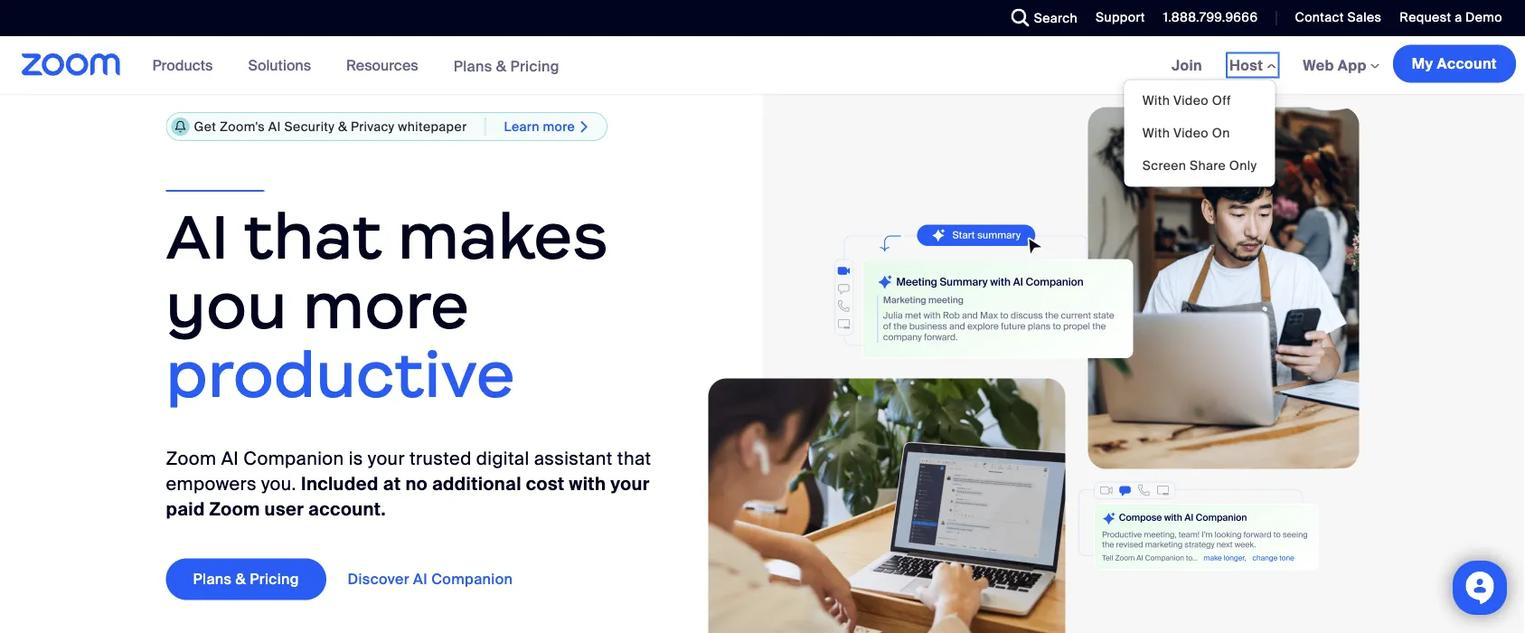 Task type: describe. For each thing, give the bounding box(es) containing it.
off
[[1213, 92, 1232, 109]]

with video off
[[1143, 92, 1232, 109]]

your inside included at no additional cost with your paid zoom user account.
[[611, 472, 650, 495]]

contact sales
[[1295, 9, 1382, 26]]

only
[[1230, 157, 1257, 174]]

1 vertical spatial plans & pricing
[[193, 570, 299, 589]]

products button
[[152, 36, 221, 94]]

zoom's
[[220, 118, 265, 135]]

empowers
[[166, 472, 257, 495]]

2 vertical spatial &
[[236, 570, 246, 589]]

video for off
[[1174, 92, 1209, 109]]

& inside product information navigation
[[496, 56, 507, 75]]

assistant
[[534, 447, 613, 470]]

account.
[[308, 498, 386, 521]]

paid
[[166, 498, 205, 521]]

contact sales link up web app
[[1282, 0, 1387, 36]]

security
[[284, 118, 335, 135]]

app
[[1338, 56, 1367, 75]]

host button
[[1230, 56, 1276, 75]]

ai inside zoom ai companion is your trusted digital assistant that empowers you.
[[221, 447, 239, 470]]

pricing inside product information navigation
[[510, 56, 560, 75]]

discover
[[348, 570, 410, 589]]

screen share only
[[1143, 157, 1257, 174]]

screen
[[1143, 157, 1187, 174]]

1 vertical spatial zoom interface icon image
[[1078, 481, 1319, 571]]

request a demo
[[1400, 9, 1503, 26]]

zoom inside zoom ai companion is your trusted digital assistant that empowers you.
[[166, 447, 217, 470]]

request
[[1400, 9, 1452, 26]]

1.888.799.9666
[[1164, 9, 1258, 26]]

search button
[[998, 0, 1083, 36]]

with video on link
[[1125, 117, 1275, 150]]

search
[[1034, 9, 1078, 26]]

my account link
[[1393, 45, 1517, 83]]

digital
[[476, 447, 530, 470]]

with video on
[[1143, 125, 1231, 142]]

1 vertical spatial plans
[[193, 570, 232, 589]]

on
[[1213, 125, 1231, 142]]

trusted
[[410, 447, 472, 470]]

solutions
[[248, 56, 311, 75]]

ai inside ai that makes you more
[[166, 197, 229, 275]]

my
[[1412, 54, 1434, 73]]

more inside ai that makes you more
[[303, 266, 470, 345]]

right image
[[575, 119, 594, 134]]

contact sales link up web app dropdown button
[[1295, 9, 1382, 26]]

get zoom's ai security & privacy whitepaper
[[194, 118, 467, 135]]

get
[[194, 118, 216, 135]]



Task type: locate. For each thing, give the bounding box(es) containing it.
at
[[383, 472, 401, 495]]

companion for zoom
[[244, 447, 344, 470]]

cost
[[526, 472, 565, 495]]

request a demo link
[[1387, 0, 1526, 36], [1400, 9, 1503, 26]]

video
[[1174, 92, 1209, 109], [1174, 125, 1209, 142]]

1 horizontal spatial companion
[[432, 570, 513, 589]]

plans & pricing down user
[[193, 570, 299, 589]]

share
[[1190, 157, 1226, 174]]

zoom inside included at no additional cost with your paid zoom user account.
[[209, 498, 260, 521]]

whitepaper
[[398, 118, 467, 135]]

1 vertical spatial pricing
[[250, 570, 299, 589]]

1 horizontal spatial more
[[543, 118, 575, 135]]

0 vertical spatial pricing
[[510, 56, 560, 75]]

that inside ai that makes you more
[[244, 197, 382, 275]]

0 horizontal spatial companion
[[244, 447, 344, 470]]

that
[[244, 197, 382, 275], [617, 447, 652, 470]]

with inside "link"
[[1143, 92, 1171, 109]]

with
[[569, 472, 606, 495]]

a
[[1455, 9, 1463, 26]]

demo
[[1466, 9, 1503, 26]]

with up with video on
[[1143, 92, 1171, 109]]

zoom up empowers
[[166, 447, 217, 470]]

account
[[1438, 54, 1498, 73]]

1 video from the top
[[1174, 92, 1209, 109]]

support
[[1096, 9, 1146, 26]]

0 horizontal spatial plans
[[193, 570, 232, 589]]

0 horizontal spatial plans & pricing
[[193, 570, 299, 589]]

1 vertical spatial more
[[303, 266, 470, 345]]

is
[[349, 447, 363, 470]]

1 horizontal spatial plans & pricing
[[454, 56, 560, 75]]

banner
[[0, 36, 1526, 188]]

0 horizontal spatial more
[[303, 266, 470, 345]]

0 vertical spatial &
[[496, 56, 507, 75]]

screen share only link
[[1125, 150, 1275, 182]]

video left "off"
[[1174, 92, 1209, 109]]

1 horizontal spatial plans
[[454, 56, 492, 75]]

productive
[[166, 336, 516, 414]]

1 vertical spatial &
[[338, 118, 348, 135]]

plans
[[454, 56, 492, 75], [193, 570, 232, 589]]

plans down paid
[[193, 570, 232, 589]]

no
[[406, 472, 428, 495]]

web app
[[1304, 56, 1367, 75]]

plans up "whitepaper"
[[454, 56, 492, 75]]

pricing up the learn more
[[510, 56, 560, 75]]

more
[[543, 118, 575, 135], [303, 266, 470, 345]]

1 horizontal spatial &
[[338, 118, 348, 135]]

zoom down empowers
[[209, 498, 260, 521]]

0 horizontal spatial that
[[244, 197, 382, 275]]

with for with video on
[[1143, 125, 1171, 142]]

pricing down user
[[250, 570, 299, 589]]

banner containing my account
[[0, 36, 1526, 188]]

resources
[[346, 56, 418, 75]]

learn
[[504, 118, 540, 135]]

with
[[1143, 92, 1171, 109], [1143, 125, 1171, 142]]

web app button
[[1304, 56, 1380, 75]]

plans & pricing link
[[454, 56, 560, 75], [454, 56, 560, 75], [166, 558, 326, 600]]

sales
[[1348, 9, 1382, 26]]

1 horizontal spatial your
[[611, 472, 650, 495]]

2 with from the top
[[1143, 125, 1171, 142]]

0 vertical spatial that
[[244, 197, 382, 275]]

companion
[[244, 447, 344, 470], [432, 570, 513, 589]]

plans & pricing
[[454, 56, 560, 75], [193, 570, 299, 589]]

pricing
[[510, 56, 560, 75], [250, 570, 299, 589]]

your right with
[[611, 472, 650, 495]]

companion inside the discover ai companion link
[[432, 570, 513, 589]]

plans & pricing inside product information navigation
[[454, 56, 560, 75]]

product information navigation
[[139, 36, 573, 95]]

learn more
[[504, 118, 575, 135]]

video for on
[[1174, 125, 1209, 142]]

plans inside product information navigation
[[454, 56, 492, 75]]

video left on
[[1174, 125, 1209, 142]]

discover ai companion
[[348, 570, 513, 589]]

0 vertical spatial companion
[[244, 447, 344, 470]]

0 vertical spatial plans & pricing
[[454, 56, 560, 75]]

products
[[152, 56, 213, 75]]

0 horizontal spatial pricing
[[250, 570, 299, 589]]

contact
[[1295, 9, 1345, 26]]

zoom logo image
[[22, 53, 121, 76]]

included at no additional cost with your paid zoom user account.
[[166, 472, 650, 521]]

0 vertical spatial zoom
[[166, 447, 217, 470]]

ai
[[268, 118, 281, 135], [166, 197, 229, 275], [221, 447, 239, 470], [413, 570, 428, 589]]

discover ai companion link
[[348, 558, 540, 600]]

plans & pricing up learn
[[454, 56, 560, 75]]

1 vertical spatial that
[[617, 447, 652, 470]]

user
[[265, 498, 304, 521]]

1 vertical spatial video
[[1174, 125, 1209, 142]]

0 horizontal spatial &
[[236, 570, 246, 589]]

1 with from the top
[[1143, 92, 1171, 109]]

1 horizontal spatial that
[[617, 447, 652, 470]]

privacy
[[351, 118, 395, 135]]

0 horizontal spatial your
[[368, 447, 405, 470]]

additional
[[432, 472, 522, 495]]

your inside zoom ai companion is your trusted digital assistant that empowers you.
[[368, 447, 405, 470]]

0 vertical spatial more
[[543, 118, 575, 135]]

join
[[1172, 56, 1203, 75]]

join link
[[1158, 36, 1216, 94]]

1 vertical spatial your
[[611, 472, 650, 495]]

you
[[166, 266, 287, 345]]

zoom interface icon image
[[776, 225, 1134, 370], [1078, 481, 1319, 571]]

contact sales link
[[1282, 0, 1387, 36], [1295, 9, 1382, 26]]

0 vertical spatial zoom interface icon image
[[776, 225, 1134, 370]]

resources button
[[346, 36, 427, 94]]

with video off link
[[1125, 85, 1275, 117]]

2 horizontal spatial &
[[496, 56, 507, 75]]

0 vertical spatial with
[[1143, 92, 1171, 109]]

1 vertical spatial zoom
[[209, 498, 260, 521]]

with for with video off
[[1143, 92, 1171, 109]]

1 horizontal spatial pricing
[[510, 56, 560, 75]]

1.888.799.9666 button
[[1150, 0, 1263, 36], [1164, 9, 1258, 26]]

makes
[[398, 197, 609, 275]]

you.
[[261, 472, 296, 495]]

support link
[[1083, 0, 1150, 36], [1096, 9, 1146, 26]]

1 vertical spatial companion
[[432, 570, 513, 589]]

solutions button
[[248, 36, 319, 94]]

companion inside zoom ai companion is your trusted digital assistant that empowers you.
[[244, 447, 344, 470]]

your up at
[[368, 447, 405, 470]]

companion for discover
[[432, 570, 513, 589]]

with up the screen
[[1143, 125, 1171, 142]]

1 vertical spatial with
[[1143, 125, 1171, 142]]

0 vertical spatial plans
[[454, 56, 492, 75]]

my account
[[1412, 54, 1498, 73]]

ai that makes you more
[[166, 197, 609, 345]]

your
[[368, 447, 405, 470], [611, 472, 650, 495]]

&
[[496, 56, 507, 75], [338, 118, 348, 135], [236, 570, 246, 589]]

0 vertical spatial video
[[1174, 92, 1209, 109]]

host
[[1230, 56, 1267, 75]]

video inside with video off "link"
[[1174, 92, 1209, 109]]

0 vertical spatial your
[[368, 447, 405, 470]]

zoom
[[166, 447, 217, 470], [209, 498, 260, 521]]

video inside 'with video on' link
[[1174, 125, 1209, 142]]

included
[[301, 472, 379, 495]]

web
[[1304, 56, 1335, 75]]

that inside zoom ai companion is your trusted digital assistant that empowers you.
[[617, 447, 652, 470]]

zoom ai companion is your trusted digital assistant that empowers you.
[[166, 447, 652, 495]]

2 video from the top
[[1174, 125, 1209, 142]]

meetings navigation
[[1124, 36, 1526, 188]]



Task type: vqa. For each thing, say whether or not it's contained in the screenshot.
Get
yes



